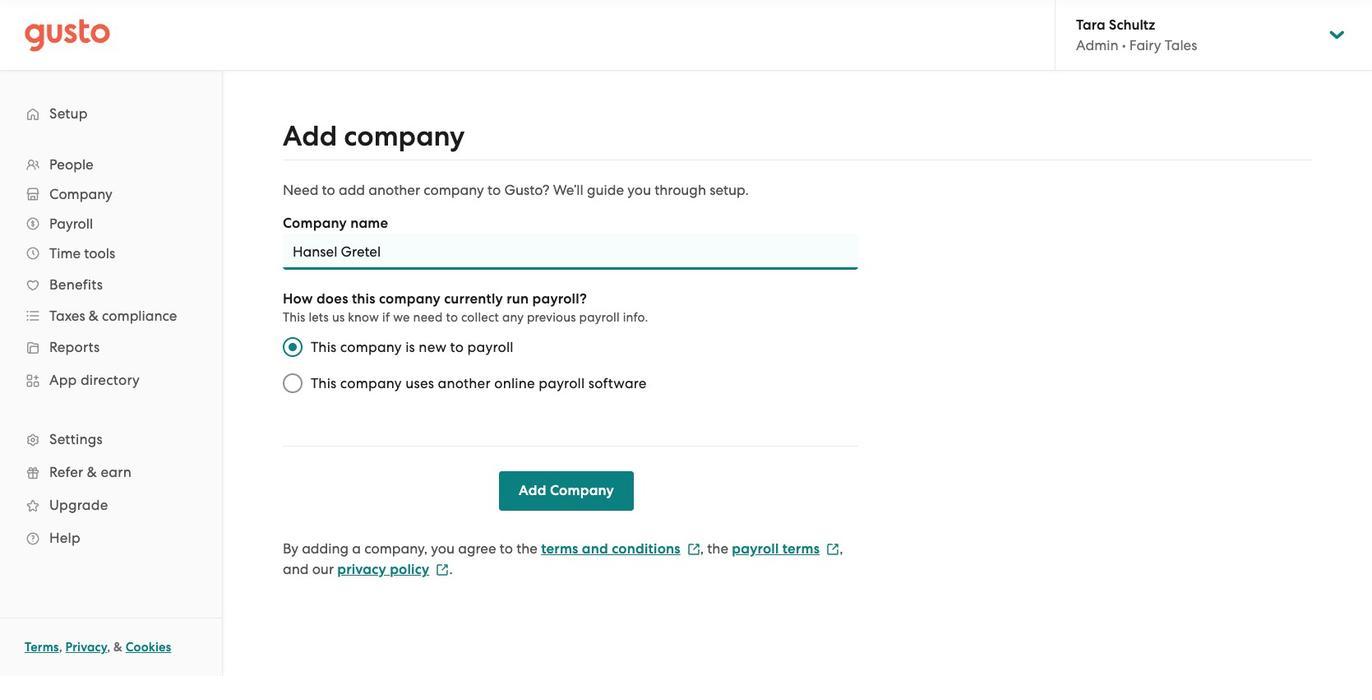 Task type: describe. For each thing, give the bounding box(es) containing it.
setup
[[49, 105, 88, 122]]

time
[[49, 245, 81, 262]]

need
[[283, 182, 319, 198]]

settings link
[[16, 424, 206, 454]]

company name
[[283, 215, 388, 232]]

add company
[[519, 482, 614, 499]]

payroll down collect
[[468, 339, 514, 355]]

if
[[382, 310, 390, 325]]

help link
[[16, 523, 206, 553]]

admin
[[1077, 37, 1119, 53]]

app directory
[[49, 372, 140, 388]]

, left privacy at the bottom of the page
[[59, 640, 62, 655]]

we'll
[[553, 182, 584, 198]]

terms and conditions link
[[541, 540, 701, 558]]

, and our
[[283, 540, 843, 577]]

setup link
[[16, 99, 206, 128]]

privacy
[[65, 640, 107, 655]]

this company is new to payroll
[[311, 339, 514, 355]]

earn
[[101, 464, 132, 480]]

fairy
[[1130, 37, 1162, 53]]

to right agree
[[500, 540, 513, 557]]

another for online
[[438, 375, 491, 391]]

, inside , and our
[[840, 540, 843, 557]]

does
[[317, 290, 348, 308]]

company for company
[[49, 186, 112, 202]]

company for this company uses another online payroll software
[[340, 375, 402, 391]]

, left cookies
[[107, 640, 111, 655]]

adding
[[302, 540, 349, 557]]

opens in a new tab image
[[827, 543, 840, 556]]

, right 'conditions'
[[701, 540, 704, 557]]

privacy policy link
[[337, 561, 449, 578]]

taxes & compliance
[[49, 308, 177, 324]]

and for conditions
[[582, 540, 609, 558]]

tools
[[84, 245, 115, 262]]

how
[[283, 290, 313, 308]]

refer
[[49, 464, 83, 480]]

info.
[[623, 310, 649, 325]]

setup.
[[710, 182, 749, 198]]

1 vertical spatial you
[[431, 540, 455, 557]]

tara schultz admin • fairy tales
[[1077, 16, 1198, 53]]

company for add company
[[344, 119, 465, 153]]

tara
[[1077, 16, 1106, 34]]

policy
[[390, 561, 430, 578]]

, the
[[701, 540, 729, 557]]

company for company name
[[283, 215, 347, 232]]

us
[[332, 310, 345, 325]]

people
[[49, 156, 94, 173]]

2 terms from the left
[[783, 540, 820, 558]]

to left add
[[322, 182, 335, 198]]

gusto?
[[505, 182, 550, 198]]

new
[[419, 339, 447, 355]]

privacy link
[[65, 640, 107, 655]]

reports link
[[16, 332, 206, 362]]

name
[[350, 215, 388, 232]]

payroll terms link
[[732, 540, 840, 558]]

to left the gusto?
[[488, 182, 501, 198]]

0 vertical spatial you
[[628, 182, 651, 198]]

payroll terms
[[732, 540, 820, 558]]

2 the from the left
[[708, 540, 729, 557]]

lets
[[309, 310, 329, 325]]

add
[[339, 182, 365, 198]]

through
[[655, 182, 706, 198]]

company button
[[16, 179, 206, 209]]

company left the gusto?
[[424, 182, 484, 198]]

to inside how does this company currently run payroll? this lets us know if we need to collect any previous payroll info.
[[446, 310, 458, 325]]

this company uses another online payroll software
[[311, 375, 647, 391]]

terms
[[25, 640, 59, 655]]

2 vertical spatial &
[[114, 640, 123, 655]]

terms link
[[25, 640, 59, 655]]

benefits link
[[16, 270, 206, 299]]

add for add company
[[519, 482, 547, 499]]

upgrade link
[[16, 490, 206, 520]]



Task type: vqa. For each thing, say whether or not it's contained in the screenshot.
Company within button
yes



Task type: locate. For each thing, give the bounding box(es) containing it.
the right agree
[[517, 540, 538, 557]]

2 horizontal spatial company
[[550, 482, 614, 499]]

upgrade
[[49, 497, 108, 513]]

terms down the add company button
[[541, 540, 579, 558]]

0 vertical spatial add
[[283, 119, 337, 153]]

company inside dropdown button
[[49, 186, 112, 202]]

add company button
[[499, 471, 634, 511]]

guide
[[587, 182, 624, 198]]

1 the from the left
[[517, 540, 538, 557]]

online
[[494, 375, 535, 391]]

this down lets
[[311, 339, 337, 355]]

company down "know"
[[340, 339, 402, 355]]

1 horizontal spatial another
[[438, 375, 491, 391]]

0 horizontal spatial add
[[283, 119, 337, 153]]

0 horizontal spatial and
[[283, 561, 309, 577]]

, right payroll terms
[[840, 540, 843, 557]]

0 vertical spatial and
[[582, 540, 609, 558]]

add up "need"
[[283, 119, 337, 153]]

people button
[[16, 150, 206, 179]]

payroll
[[579, 310, 620, 325], [468, 339, 514, 355], [539, 375, 585, 391], [732, 540, 779, 558]]

company,
[[364, 540, 428, 557]]

need
[[413, 310, 443, 325]]

1 horizontal spatial you
[[628, 182, 651, 198]]

settings
[[49, 431, 103, 447]]

opens in a new tab image inside 'terms and conditions' link
[[687, 543, 701, 556]]

1 horizontal spatial the
[[708, 540, 729, 557]]

this for this company uses another online payroll software
[[311, 375, 337, 391]]

add company
[[283, 119, 465, 153]]

you
[[628, 182, 651, 198], [431, 540, 455, 557]]

1 horizontal spatial terms
[[783, 540, 820, 558]]

another right uses
[[438, 375, 491, 391]]

software
[[589, 375, 647, 391]]

company left uses
[[340, 375, 402, 391]]

opens in a new tab image for terms and conditions
[[687, 543, 701, 556]]

payroll left the info.
[[579, 310, 620, 325]]

& right 'taxes'
[[89, 308, 99, 324]]

taxes & compliance button
[[16, 301, 206, 331]]

Company name field
[[283, 234, 859, 270]]

you up "."
[[431, 540, 455, 557]]

1 vertical spatial and
[[283, 561, 309, 577]]

.
[[449, 561, 453, 577]]

payroll
[[49, 215, 93, 232]]

0 vertical spatial opens in a new tab image
[[687, 543, 701, 556]]

another for company
[[369, 182, 420, 198]]

terms , privacy , & cookies
[[25, 640, 171, 655]]

we
[[393, 310, 410, 325]]

this
[[352, 290, 376, 308]]

payroll?
[[533, 290, 587, 308]]

company down people
[[49, 186, 112, 202]]

this
[[283, 310, 306, 325], [311, 339, 337, 355], [311, 375, 337, 391]]

collect
[[461, 310, 499, 325]]

opens in a new tab image inside privacy policy link
[[436, 563, 449, 576]]

company inside button
[[550, 482, 614, 499]]

and for our
[[283, 561, 309, 577]]

by
[[283, 540, 299, 557]]

gusto navigation element
[[0, 71, 222, 581]]

company up we
[[379, 290, 441, 308]]

privacy
[[337, 561, 386, 578]]

by adding a company, you agree to the
[[283, 540, 538, 557]]

0 horizontal spatial the
[[517, 540, 538, 557]]

This company uses another online payroll software radio
[[275, 365, 311, 401]]

company
[[344, 119, 465, 153], [424, 182, 484, 198], [379, 290, 441, 308], [340, 339, 402, 355], [340, 375, 402, 391]]

payroll right , the
[[732, 540, 779, 558]]

this down how
[[283, 310, 306, 325]]

time tools button
[[16, 239, 206, 268]]

1 horizontal spatial add
[[519, 482, 547, 499]]

list
[[0, 150, 222, 554]]

another
[[369, 182, 420, 198], [438, 375, 491, 391]]

need to add another company to gusto? we'll guide you through setup.
[[283, 182, 749, 198]]

0 vertical spatial another
[[369, 182, 420, 198]]

this inside how does this company currently run payroll? this lets us know if we need to collect any previous payroll info.
[[283, 310, 306, 325]]

currently
[[444, 290, 503, 308]]

to
[[322, 182, 335, 198], [488, 182, 501, 198], [446, 310, 458, 325], [450, 339, 464, 355], [500, 540, 513, 557]]

agree
[[458, 540, 496, 557]]

company for this company is new to payroll
[[340, 339, 402, 355]]

previous
[[527, 310, 576, 325]]

0 horizontal spatial opens in a new tab image
[[436, 563, 449, 576]]

you right guide
[[628, 182, 651, 198]]

taxes
[[49, 308, 85, 324]]

this for this company is new to payroll
[[311, 339, 337, 355]]

benefits
[[49, 276, 103, 293]]

company up add
[[344, 119, 465, 153]]

& left earn
[[87, 464, 97, 480]]

0 horizontal spatial another
[[369, 182, 420, 198]]

and left 'conditions'
[[582, 540, 609, 558]]

another up name
[[369, 182, 420, 198]]

0 horizontal spatial company
[[49, 186, 112, 202]]

opens in a new tab image right 'conditions'
[[687, 543, 701, 556]]

company inside how does this company currently run payroll? this lets us know if we need to collect any previous payroll info.
[[379, 290, 441, 308]]

is
[[406, 339, 415, 355]]

compliance
[[102, 308, 177, 324]]

terms and conditions
[[541, 540, 681, 558]]

refer & earn link
[[16, 457, 206, 487]]

list containing people
[[0, 150, 222, 554]]

the left payroll terms
[[708, 540, 729, 557]]

conditions
[[612, 540, 681, 558]]

and down by
[[283, 561, 309, 577]]

directory
[[81, 372, 140, 388]]

add for add company
[[283, 119, 337, 153]]

1 vertical spatial add
[[519, 482, 547, 499]]

app
[[49, 372, 77, 388]]

reports
[[49, 339, 100, 355]]

1 vertical spatial &
[[87, 464, 97, 480]]

1 horizontal spatial company
[[283, 215, 347, 232]]

opens in a new tab image
[[687, 543, 701, 556], [436, 563, 449, 576]]

& for compliance
[[89, 308, 99, 324]]

1 horizontal spatial opens in a new tab image
[[687, 543, 701, 556]]

company down "need"
[[283, 215, 347, 232]]

schultz
[[1109, 16, 1156, 34]]

opens in a new tab image right policy
[[436, 563, 449, 576]]

help
[[49, 530, 81, 546]]

1 vertical spatial this
[[311, 339, 337, 355]]

our
[[312, 561, 334, 577]]

company up terms and conditions
[[550, 482, 614, 499]]

privacy policy
[[337, 561, 430, 578]]

2 vertical spatial this
[[311, 375, 337, 391]]

payroll button
[[16, 209, 206, 239]]

2 vertical spatial company
[[550, 482, 614, 499]]

payroll right the online
[[539, 375, 585, 391]]

how does this company currently run payroll? this lets us know if we need to collect any previous payroll info.
[[283, 290, 649, 325]]

the
[[517, 540, 538, 557], [708, 540, 729, 557]]

•
[[1122, 37, 1126, 53]]

0 vertical spatial &
[[89, 308, 99, 324]]

add inside button
[[519, 482, 547, 499]]

run
[[507, 290, 529, 308]]

company
[[49, 186, 112, 202], [283, 215, 347, 232], [550, 482, 614, 499]]

uses
[[406, 375, 434, 391]]

1 horizontal spatial and
[[582, 540, 609, 558]]

& left cookies
[[114, 640, 123, 655]]

add
[[283, 119, 337, 153], [519, 482, 547, 499]]

time tools
[[49, 245, 115, 262]]

0 horizontal spatial you
[[431, 540, 455, 557]]

terms
[[541, 540, 579, 558], [783, 540, 820, 558]]

add up , and our
[[519, 482, 547, 499]]

0 vertical spatial this
[[283, 310, 306, 325]]

0 horizontal spatial terms
[[541, 540, 579, 558]]

0 vertical spatial company
[[49, 186, 112, 202]]

,
[[701, 540, 704, 557], [840, 540, 843, 557], [59, 640, 62, 655], [107, 640, 111, 655]]

any
[[502, 310, 524, 325]]

& for earn
[[87, 464, 97, 480]]

home image
[[25, 19, 110, 51]]

1 vertical spatial opens in a new tab image
[[436, 563, 449, 576]]

1 terms from the left
[[541, 540, 579, 558]]

refer & earn
[[49, 464, 132, 480]]

tales
[[1165, 37, 1198, 53]]

payroll inside how does this company currently run payroll? this lets us know if we need to collect any previous payroll info.
[[579, 310, 620, 325]]

& inside dropdown button
[[89, 308, 99, 324]]

to right "new" at the left bottom of the page
[[450, 339, 464, 355]]

This company is new to payroll radio
[[275, 329, 311, 365]]

to right need
[[446, 310, 458, 325]]

know
[[348, 310, 379, 325]]

cookies
[[126, 640, 171, 655]]

1 vertical spatial company
[[283, 215, 347, 232]]

app directory link
[[16, 365, 206, 395]]

1 vertical spatial another
[[438, 375, 491, 391]]

&
[[89, 308, 99, 324], [87, 464, 97, 480], [114, 640, 123, 655]]

terms left opens in a new tab icon
[[783, 540, 820, 558]]

a
[[352, 540, 361, 557]]

opens in a new tab image for privacy policy
[[436, 563, 449, 576]]

cookies button
[[126, 637, 171, 657]]

and inside , and our
[[283, 561, 309, 577]]

this down this company is new to payroll option
[[311, 375, 337, 391]]



